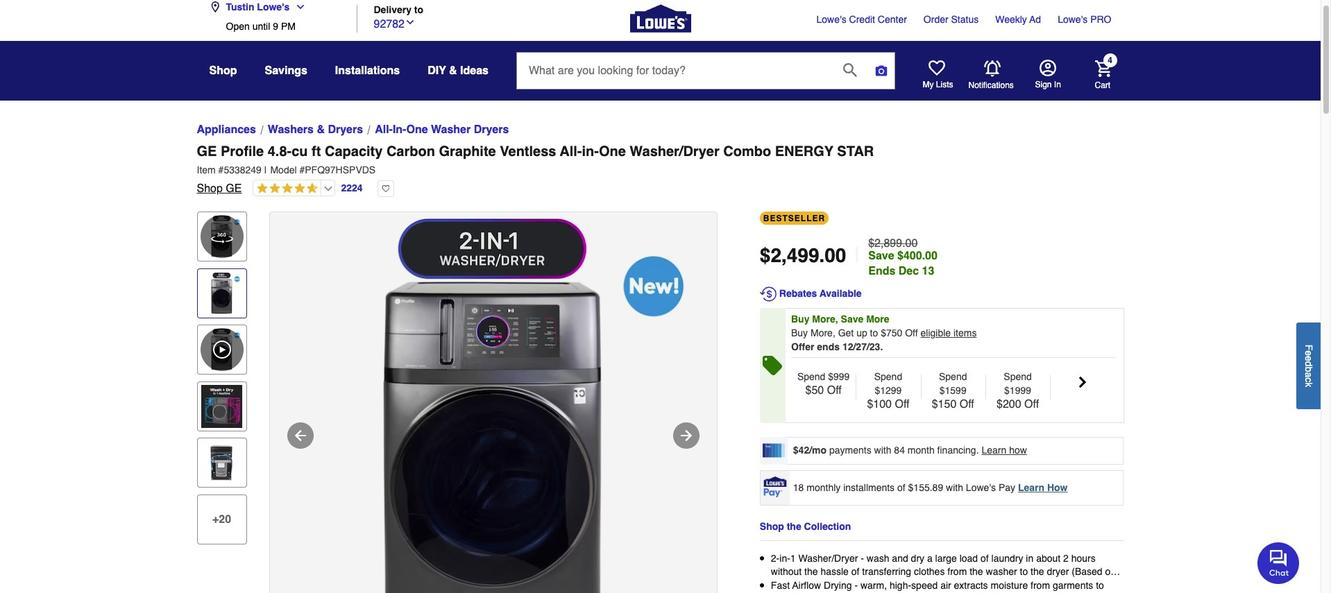 Task type: describe. For each thing, give the bounding box(es) containing it.
ft
[[312, 144, 321, 160]]

ge  #pfq97hspvds image
[[270, 212, 717, 594]]

star
[[838, 144, 874, 160]]

the up eco
[[970, 567, 984, 578]]

available
[[820, 288, 862, 299]]

all-in-one washer dryers link
[[375, 122, 509, 138]]

0 horizontal spatial in
[[1027, 553, 1034, 564]]

a inside button
[[1304, 372, 1315, 378]]

all- inside ge profile 4.8-cu ft capacity carbon graphite ventless all-in-one washer/dryer combo energy star item # 5338249 | model # pfq97hspvds
[[560, 144, 582, 160]]

2224
[[341, 182, 363, 194]]

$ 2,499 . 00
[[760, 244, 847, 267]]

$50
[[806, 384, 824, 397]]

1 dry from the left
[[901, 580, 916, 591]]

1 vertical spatial and
[[882, 580, 899, 591]]

0 vertical spatial load
[[960, 553, 978, 564]]

1 e from the top
[[1304, 351, 1315, 356]]

dryer
[[1047, 567, 1070, 578]]

buy for buy more, save more
[[792, 314, 810, 325]]

spend for $100
[[875, 371, 903, 382]]

on
[[1106, 567, 1117, 578]]

dryers inside all-in-one washer dryers link
[[474, 124, 509, 136]]

the up 10-
[[1031, 567, 1045, 578]]

to inside buy more, get up to $750 off eligible items offer ends 12/27/23.
[[871, 328, 879, 339]]

combo
[[724, 144, 772, 160]]

ventless
[[500, 144, 557, 160]]

rebates
[[780, 288, 818, 299]]

$42/mo
[[794, 445, 827, 456]]

washers
[[268, 124, 314, 136]]

ideas
[[460, 65, 489, 77]]

92782
[[374, 18, 405, 30]]

& for diy
[[449, 65, 457, 77]]

$400.00
[[898, 250, 938, 262]]

high-
[[890, 580, 912, 591]]

(based
[[1072, 567, 1103, 578]]

heart outline image
[[377, 181, 394, 197]]

$42/mo payments with 84 month financing. learn how
[[794, 445, 1028, 456]]

more
[[867, 314, 890, 325]]

buy for buy more, get up to $750 off eligible items offer ends 12/27/23.
[[792, 328, 808, 339]]

dryers inside washers & dryers link
[[328, 124, 363, 136]]

washer/dryer inside 2-in-1 washer/dryer - wash and dry a large load of laundry in about 2 hours without the hassle of transferring clothes from the washer to the dryer (based on completing normal wash and dry cycle with eco dry using a 10-lb load in about
[[799, 553, 859, 564]]

2 horizontal spatial of
[[981, 553, 989, 564]]

chevron down image
[[290, 1, 306, 12]]

lowe's inside button
[[257, 1, 290, 12]]

wash
[[867, 553, 890, 564]]

fast airflow drying - warm, high-speed air extracts moisture from garments to
[[771, 580, 1109, 594]]

how
[[1010, 445, 1028, 456]]

washers & dryers
[[268, 124, 363, 136]]

0 vertical spatial and
[[893, 553, 909, 564]]

off inside buy more, get up to $750 off eligible items offer ends 12/27/23.
[[906, 328, 918, 339]]

1 horizontal spatial in
[[1081, 580, 1088, 591]]

2 # from the left
[[300, 165, 305, 176]]

speed
[[912, 580, 938, 591]]

pm
[[281, 21, 296, 32]]

tustin lowe's button
[[209, 0, 312, 21]]

get
[[839, 328, 854, 339]]

arrow right image
[[678, 428, 695, 444]]

$1299
[[875, 385, 902, 396]]

lowe's left credit
[[817, 14, 847, 25]]

capacity
[[325, 144, 383, 160]]

the inside shop the collection "link"
[[787, 521, 802, 532]]

- inside the fast airflow drying - warm, high-speed air extracts moisture from garments to
[[855, 580, 858, 591]]

more, for get
[[811, 328, 836, 339]]

f e e d b a c k
[[1304, 345, 1315, 387]]

0 horizontal spatial learn
[[982, 445, 1007, 456]]

from inside the fast airflow drying - warm, high-speed air extracts moisture from garments to
[[1031, 580, 1051, 591]]

+20 button
[[197, 495, 247, 545]]

0 vertical spatial with
[[875, 445, 892, 456]]

shop for shop the collection
[[760, 521, 785, 532]]

profile
[[221, 144, 264, 160]]

fast
[[771, 580, 790, 591]]

12/27/23.
[[843, 342, 883, 353]]

1
[[791, 553, 796, 564]]

pay
[[999, 483, 1016, 494]]

1 # from the left
[[218, 165, 224, 176]]

savings button
[[265, 58, 308, 83]]

shop the collection link
[[760, 518, 852, 535]]

normal
[[821, 580, 852, 591]]

$
[[760, 244, 771, 267]]

save inside save $400.00 ends dec 13
[[869, 250, 895, 262]]

warm,
[[861, 580, 888, 591]]

lowe's left pro
[[1058, 14, 1088, 25]]

installments
[[844, 483, 895, 494]]

2 dry from the left
[[983, 580, 998, 591]]

credit
[[850, 14, 876, 25]]

1 vertical spatial |
[[855, 243, 861, 267]]

off for $50 off
[[828, 384, 842, 397]]

ge  #pfq97hspvds - thumbnail3 image
[[200, 442, 243, 485]]

sign in
[[1036, 80, 1062, 90]]

shop for shop ge
[[197, 183, 223, 195]]

ge  #pfq97hspvds - thumbnail image
[[200, 272, 243, 315]]

in- inside 2-in-1 washer/dryer - wash and dry a large load of laundry in about 2 hours without the hassle of transferring clothes from the washer to the dryer (based on completing normal wash and dry cycle with eco dry using a 10-lb load in about
[[780, 553, 791, 564]]

installations
[[335, 65, 400, 77]]

d
[[1304, 362, 1315, 367]]

my lists
[[923, 80, 954, 90]]

ge profile 4.8-cu ft capacity carbon graphite ventless all-in-one washer/dryer combo energy star item # 5338249 | model # pfq97hspvds
[[197, 144, 874, 176]]

order status link
[[924, 12, 979, 26]]

with inside 2-in-1 washer/dryer - wash and dry a large load of laundry in about 2 hours without the hassle of transferring clothes from the washer to the dryer (based on completing normal wash and dry cycle with eco dry using a 10-lb load in about
[[944, 580, 961, 591]]

| inside ge profile 4.8-cu ft capacity carbon graphite ventless all-in-one washer/dryer combo energy star item # 5338249 | model # pfq97hspvds
[[264, 165, 267, 176]]

chevron down image
[[405, 16, 416, 27]]

0 vertical spatial one
[[407, 124, 428, 136]]

13
[[923, 265, 935, 278]]

drying
[[824, 580, 852, 591]]

appliances
[[197, 124, 256, 136]]

.
[[820, 244, 825, 267]]

savings
[[265, 65, 308, 77]]

0 horizontal spatial a
[[928, 553, 933, 564]]

item number 5 3 3 8 2 4 9 and model number p f q 9 7 h s p v d s element
[[197, 163, 1125, 177]]

2
[[1064, 553, 1069, 564]]

up
[[857, 328, 868, 339]]

order status
[[924, 14, 979, 25]]

financing.
[[938, 445, 979, 456]]

without
[[771, 567, 802, 578]]

camera image
[[875, 64, 889, 78]]

00
[[825, 244, 847, 267]]

about
[[1037, 553, 1061, 564]]

84
[[895, 445, 905, 456]]

items
[[954, 328, 977, 339]]

18 monthly installments of $155.89 with lowe's pay learn how
[[794, 483, 1068, 494]]

washer
[[431, 124, 471, 136]]

Search Query text field
[[517, 53, 833, 89]]

large
[[936, 553, 957, 564]]

open
[[226, 21, 250, 32]]

0 vertical spatial all-
[[375, 124, 393, 136]]

lowe's left the pay
[[967, 483, 996, 494]]

lowe's home improvement lists image
[[929, 60, 945, 76]]

lowe's home improvement account image
[[1040, 60, 1057, 76]]

item
[[197, 165, 216, 176]]

chevron right image
[[1075, 374, 1091, 391]]

weekly ad
[[996, 14, 1042, 25]]

lists
[[937, 80, 954, 90]]

10-
[[1035, 580, 1049, 591]]

shop the collection
[[760, 521, 852, 532]]

installations button
[[335, 58, 400, 83]]

all-in-one washer dryers
[[375, 124, 509, 136]]

graphite
[[439, 144, 496, 160]]

my lists link
[[923, 60, 954, 90]]

the up 'airflow'
[[805, 567, 818, 578]]

$100
[[868, 398, 892, 411]]

4
[[1108, 56, 1113, 66]]

moisture
[[991, 580, 1029, 591]]

2 vertical spatial of
[[852, 567, 860, 578]]



Task type: locate. For each thing, give the bounding box(es) containing it.
f
[[1304, 345, 1315, 351]]

lowe's pro
[[1058, 14, 1112, 25]]

off right $750
[[906, 328, 918, 339]]

ends
[[818, 342, 840, 353]]

cycle
[[919, 580, 941, 591]]

0 horizontal spatial from
[[948, 567, 968, 578]]

0 horizontal spatial load
[[960, 553, 978, 564]]

model
[[270, 165, 297, 176]]

from
[[948, 567, 968, 578], [1031, 580, 1051, 591]]

in down (based
[[1081, 580, 1088, 591]]

1 horizontal spatial #
[[300, 165, 305, 176]]

$1599
[[940, 385, 967, 396]]

and left dry
[[893, 553, 909, 564]]

1 vertical spatial all-
[[560, 144, 582, 160]]

- inside 2-in-1 washer/dryer - wash and dry a large load of laundry in about 2 hours without the hassle of transferring clothes from the washer to the dryer (based on completing normal wash and dry cycle with eco dry using a 10-lb load in about
[[861, 553, 864, 564]]

one up carbon
[[407, 124, 428, 136]]

4.6 stars image
[[254, 183, 318, 196]]

shop down open
[[209, 65, 237, 77]]

0 vertical spatial ge
[[197, 144, 217, 160]]

1 horizontal spatial learn
[[1019, 483, 1045, 494]]

1 vertical spatial learn
[[1019, 483, 1045, 494]]

air
[[941, 580, 952, 591]]

shop ge
[[197, 183, 242, 195]]

off down $999
[[828, 384, 842, 397]]

until
[[253, 21, 270, 32]]

off inside spend $1299 $100 off
[[895, 398, 910, 411]]

to up chevron down icon
[[414, 4, 424, 15]]

1 horizontal spatial one
[[599, 144, 626, 160]]

open until 9 pm
[[226, 21, 296, 32]]

off inside spend $999 $50 off
[[828, 384, 842, 397]]

$1999
[[1005, 385, 1032, 396]]

9
[[273, 21, 278, 32]]

a up k
[[1304, 372, 1315, 378]]

one
[[407, 124, 428, 136], [599, 144, 626, 160]]

to inside 2-in-1 washer/dryer - wash and dry a large load of laundry in about 2 hours without the hassle of transferring clothes from the washer to the dryer (based on completing normal wash and dry cycle with eco dry using a 10-lb load in about
[[1020, 567, 1029, 578]]

and down "transferring"
[[882, 580, 899, 591]]

0 vertical spatial learn
[[982, 445, 1007, 456]]

completing
[[771, 580, 818, 591]]

0 vertical spatial |
[[264, 165, 267, 176]]

a
[[1304, 372, 1315, 378], [928, 553, 933, 564], [1027, 580, 1033, 591]]

k
[[1304, 383, 1315, 387]]

diy & ideas button
[[428, 58, 489, 83]]

laundry
[[992, 553, 1024, 564]]

off for $200 off
[[1025, 398, 1040, 411]]

0 vertical spatial more,
[[813, 314, 839, 325]]

learn how link
[[1019, 483, 1068, 494]]

0 vertical spatial a
[[1304, 372, 1315, 378]]

1 horizontal spatial &
[[449, 65, 457, 77]]

tag filled image
[[763, 356, 783, 376]]

& up ft
[[317, 124, 325, 136]]

1 horizontal spatial save
[[869, 250, 895, 262]]

0 horizontal spatial dry
[[901, 580, 916, 591]]

1 vertical spatial from
[[1031, 580, 1051, 591]]

from down dryer
[[1031, 580, 1051, 591]]

rebates available
[[780, 288, 862, 299]]

& for washers
[[317, 124, 325, 136]]

extracts
[[955, 580, 989, 591]]

& right diy
[[449, 65, 457, 77]]

0 horizontal spatial of
[[852, 567, 860, 578]]

0 horizontal spatial all-
[[375, 124, 393, 136]]

in
[[1055, 80, 1062, 90]]

0 horizontal spatial one
[[407, 124, 428, 136]]

c
[[1304, 378, 1315, 383]]

e up b
[[1304, 356, 1315, 362]]

lowe's up 9
[[257, 1, 290, 12]]

spend $1599 $150 off
[[932, 371, 975, 411]]

1 horizontal spatial dry
[[983, 580, 998, 591]]

& inside button
[[449, 65, 457, 77]]

5338249
[[224, 165, 262, 176]]

0 vertical spatial from
[[948, 567, 968, 578]]

buy up offer on the right bottom
[[792, 328, 808, 339]]

lowe's home improvement logo image
[[630, 0, 691, 49]]

cu
[[292, 144, 308, 160]]

1 horizontal spatial dryers
[[474, 124, 509, 136]]

from inside 2-in-1 washer/dryer - wash and dry a large load of laundry in about 2 hours without the hassle of transferring clothes from the washer to the dryer (based on completing normal wash and dry cycle with eco dry using a 10-lb load in about
[[948, 567, 968, 578]]

sign in button
[[1036, 60, 1062, 90]]

with right $155.89
[[947, 483, 964, 494]]

1 vertical spatial load
[[1060, 580, 1078, 591]]

tustin
[[226, 1, 254, 12]]

all- up carbon
[[375, 124, 393, 136]]

shop up the 2-
[[760, 521, 785, 532]]

0 vertical spatial &
[[449, 65, 457, 77]]

dry down the washer
[[983, 580, 998, 591]]

1 vertical spatial one
[[599, 144, 626, 160]]

more, inside buy more, get up to $750 off eligible items offer ends 12/27/23.
[[811, 328, 836, 339]]

2 horizontal spatial a
[[1304, 372, 1315, 378]]

load right large
[[960, 553, 978, 564]]

2 buy from the top
[[792, 328, 808, 339]]

washer/dryer
[[630, 144, 720, 160], [799, 553, 859, 564]]

buy down rebates
[[792, 314, 810, 325]]

one inside ge profile 4.8-cu ft capacity carbon graphite ventless all-in-one washer/dryer combo energy star item # 5338249 | model # pfq97hspvds
[[599, 144, 626, 160]]

bestseller
[[764, 214, 826, 224]]

1 vertical spatial &
[[317, 124, 325, 136]]

status
[[952, 14, 979, 25]]

0 horizontal spatial -
[[855, 580, 858, 591]]

eligible
[[921, 328, 951, 339]]

learn right the pay
[[1019, 483, 1045, 494]]

1 vertical spatial buy
[[792, 328, 808, 339]]

1 vertical spatial a
[[928, 553, 933, 564]]

e
[[1304, 351, 1315, 356], [1304, 356, 1315, 362]]

1 vertical spatial -
[[855, 580, 858, 591]]

all- right ventless
[[560, 144, 582, 160]]

of up the washer
[[981, 553, 989, 564]]

shop
[[209, 65, 237, 77], [197, 183, 223, 195], [760, 521, 785, 532]]

washer
[[986, 567, 1018, 578]]

0 vertical spatial in
[[1027, 553, 1034, 564]]

ends
[[869, 265, 896, 278]]

to down (based
[[1097, 580, 1105, 591]]

e up d
[[1304, 351, 1315, 356]]

1 horizontal spatial load
[[1060, 580, 1078, 591]]

0 vertical spatial buy
[[792, 314, 810, 325]]

in left about
[[1027, 553, 1034, 564]]

1 horizontal spatial of
[[898, 483, 906, 494]]

2 vertical spatial with
[[944, 580, 961, 591]]

- left warm, at bottom
[[855, 580, 858, 591]]

dry left 'cycle'
[[901, 580, 916, 591]]

spend up $1299
[[875, 371, 903, 382]]

save
[[869, 250, 895, 262], [841, 314, 864, 325]]

in- right ventless
[[582, 144, 599, 160]]

spend up $1599 on the bottom right of the page
[[940, 371, 968, 382]]

0 horizontal spatial #
[[218, 165, 224, 176]]

from down large
[[948, 567, 968, 578]]

notifications
[[969, 80, 1014, 90]]

washer/dryer inside ge profile 4.8-cu ft capacity carbon graphite ventless all-in-one washer/dryer combo energy star item # 5338249 | model # pfq97hspvds
[[630, 144, 720, 160]]

spend for $200
[[1004, 371, 1032, 382]]

buy inside buy more, get up to $750 off eligible items offer ends 12/27/23.
[[792, 328, 808, 339]]

airflow
[[793, 580, 822, 591]]

month
[[908, 445, 935, 456]]

to right the up
[[871, 328, 879, 339]]

dryers up graphite
[[474, 124, 509, 136]]

2 e from the top
[[1304, 356, 1315, 362]]

0 vertical spatial washer/dryer
[[630, 144, 720, 160]]

spend for $150
[[940, 371, 968, 382]]

1 horizontal spatial from
[[1031, 580, 1051, 591]]

ad
[[1030, 14, 1042, 25]]

spend inside spend $999 $50 off
[[798, 371, 826, 382]]

of up wash
[[852, 567, 860, 578]]

2 spend from the left
[[875, 371, 903, 382]]

dryers up the capacity
[[328, 124, 363, 136]]

off for $100 off
[[895, 398, 910, 411]]

None search field
[[517, 52, 896, 101]]

#
[[218, 165, 224, 176], [300, 165, 305, 176]]

1 dryers from the left
[[328, 124, 363, 136]]

my
[[923, 80, 934, 90]]

more, up ends
[[811, 328, 836, 339]]

dry
[[911, 553, 925, 564]]

1 horizontal spatial all-
[[560, 144, 582, 160]]

washer/dryer up hassle
[[799, 553, 859, 564]]

off down $1999
[[1025, 398, 1040, 411]]

1 vertical spatial with
[[947, 483, 964, 494]]

1 horizontal spatial |
[[855, 243, 861, 267]]

1 spend from the left
[[798, 371, 826, 382]]

1 buy from the top
[[792, 314, 810, 325]]

0 horizontal spatial save
[[841, 314, 864, 325]]

spend up "$50"
[[798, 371, 826, 382]]

shop down item
[[197, 183, 223, 195]]

f e e d b a c k button
[[1297, 323, 1321, 410]]

off inside "spend $1999 $200 off"
[[1025, 398, 1040, 411]]

1 horizontal spatial in-
[[780, 553, 791, 564]]

4 spend from the left
[[1004, 371, 1032, 382]]

load right lb
[[1060, 580, 1078, 591]]

a right dry
[[928, 553, 933, 564]]

0 horizontal spatial in-
[[582, 144, 599, 160]]

1 vertical spatial in-
[[780, 553, 791, 564]]

pfq97hspvds
[[305, 165, 376, 176]]

more, up the get
[[813, 314, 839, 325]]

+20
[[212, 514, 231, 526]]

payments
[[830, 445, 872, 456]]

1 horizontal spatial a
[[1027, 580, 1033, 591]]

1 vertical spatial save
[[841, 314, 864, 325]]

location image
[[209, 1, 220, 12]]

lowes pay logo image
[[762, 477, 789, 498]]

1 vertical spatial in
[[1081, 580, 1088, 591]]

$200
[[997, 398, 1022, 411]]

1 horizontal spatial -
[[861, 553, 864, 564]]

0 horizontal spatial |
[[264, 165, 267, 176]]

off inside spend $1599 $150 off
[[960, 398, 975, 411]]

washer/dryer up the item number 5 3 3 8 2 4 9 and model number p f q 9 7 h s p v d s element
[[630, 144, 720, 160]]

0 horizontal spatial &
[[317, 124, 325, 136]]

diy
[[428, 65, 446, 77]]

| right 00
[[855, 243, 861, 267]]

order
[[924, 14, 949, 25]]

0 horizontal spatial ge
[[197, 144, 217, 160]]

| left model
[[264, 165, 267, 176]]

0 vertical spatial in-
[[582, 144, 599, 160]]

shop button
[[209, 58, 237, 83]]

1 vertical spatial ge
[[226, 183, 242, 195]]

0 vertical spatial of
[[898, 483, 906, 494]]

in-
[[582, 144, 599, 160], [780, 553, 791, 564]]

cart
[[1095, 80, 1111, 90]]

2,499
[[771, 244, 820, 267]]

92782 button
[[374, 14, 416, 32]]

spend inside "spend $1999 $200 off"
[[1004, 371, 1032, 382]]

1 horizontal spatial ge
[[226, 183, 242, 195]]

spend for $50
[[798, 371, 826, 382]]

1 vertical spatial more,
[[811, 328, 836, 339]]

off down $1599 on the bottom right of the page
[[960, 398, 975, 411]]

save up the get
[[841, 314, 864, 325]]

more, for save
[[813, 314, 839, 325]]

a left 10-
[[1027, 580, 1033, 591]]

0 vertical spatial save
[[869, 250, 895, 262]]

garments
[[1053, 580, 1094, 591]]

0 horizontal spatial dryers
[[328, 124, 363, 136]]

2 dryers from the left
[[474, 124, 509, 136]]

dry
[[901, 580, 916, 591], [983, 580, 998, 591]]

save up ends
[[869, 250, 895, 262]]

lowe's pro link
[[1058, 12, 1112, 26]]

tustin lowe's
[[226, 1, 290, 12]]

off down $1299
[[895, 398, 910, 411]]

washers & dryers link
[[268, 122, 363, 138]]

center
[[878, 14, 907, 25]]

ge up item
[[197, 144, 217, 160]]

ge down 5338249 at the left top of page
[[226, 183, 242, 195]]

arrow left image
[[292, 428, 309, 444]]

3 spend from the left
[[940, 371, 968, 382]]

lowe's home improvement notification center image
[[984, 60, 1001, 77]]

lowe's credit center
[[817, 14, 907, 25]]

chat invite button image
[[1258, 542, 1301, 585]]

spend inside spend $1599 $150 off
[[940, 371, 968, 382]]

to inside the fast airflow drying - warm, high-speed air extracts moisture from garments to
[[1097, 580, 1105, 591]]

with left eco
[[944, 580, 961, 591]]

2-in-1 washer/dryer - wash and dry a large load of laundry in about 2 hours without the hassle of transferring clothes from the washer to the dryer (based on completing normal wash and dry cycle with eco dry using a 10-lb load in about
[[771, 553, 1123, 594]]

search image
[[844, 63, 858, 77]]

- left wash
[[861, 553, 864, 564]]

0 vertical spatial shop
[[209, 65, 237, 77]]

learn left how
[[982, 445, 1007, 456]]

1 vertical spatial shop
[[197, 183, 223, 195]]

1 vertical spatial washer/dryer
[[799, 553, 859, 564]]

ge inside ge profile 4.8-cu ft capacity carbon graphite ventless all-in-one washer/dryer combo energy star item # 5338249 | model # pfq97hspvds
[[197, 144, 217, 160]]

shop inside "link"
[[760, 521, 785, 532]]

shop for shop
[[209, 65, 237, 77]]

2 vertical spatial shop
[[760, 521, 785, 532]]

with
[[875, 445, 892, 456], [947, 483, 964, 494], [944, 580, 961, 591]]

spend inside spend $1299 $100 off
[[875, 371, 903, 382]]

lowe's home improvement cart image
[[1095, 60, 1112, 77]]

eligible items button
[[921, 328, 977, 339]]

the up 1
[[787, 521, 802, 532]]

# right item
[[218, 165, 224, 176]]

# down cu
[[300, 165, 305, 176]]

0 vertical spatial -
[[861, 553, 864, 564]]

delivery to
[[374, 4, 424, 15]]

2 vertical spatial a
[[1027, 580, 1033, 591]]

to up using
[[1020, 567, 1029, 578]]

spend up $1999
[[1004, 371, 1032, 382]]

1 horizontal spatial washer/dryer
[[799, 553, 859, 564]]

in- up without
[[780, 553, 791, 564]]

off for $150 off
[[960, 398, 975, 411]]

1 vertical spatial of
[[981, 553, 989, 564]]

0 horizontal spatial washer/dryer
[[630, 144, 720, 160]]

ge  #pfq97hspvds - thumbnail2 image
[[200, 385, 243, 428]]

lb
[[1049, 580, 1057, 591]]

and
[[893, 553, 909, 564], [882, 580, 899, 591]]

of left $155.89
[[898, 483, 906, 494]]

with left 84
[[875, 445, 892, 456]]

in- inside ge profile 4.8-cu ft capacity carbon graphite ventless all-in-one washer/dryer combo energy star item # 5338249 | model # pfq97hspvds
[[582, 144, 599, 160]]

one up the item number 5 3 3 8 2 4 9 and model number p f q 9 7 h s p v d s element
[[599, 144, 626, 160]]

in
[[1027, 553, 1034, 564], [1081, 580, 1088, 591]]



Task type: vqa. For each thing, say whether or not it's contained in the screenshot.
'Vanity'
no



